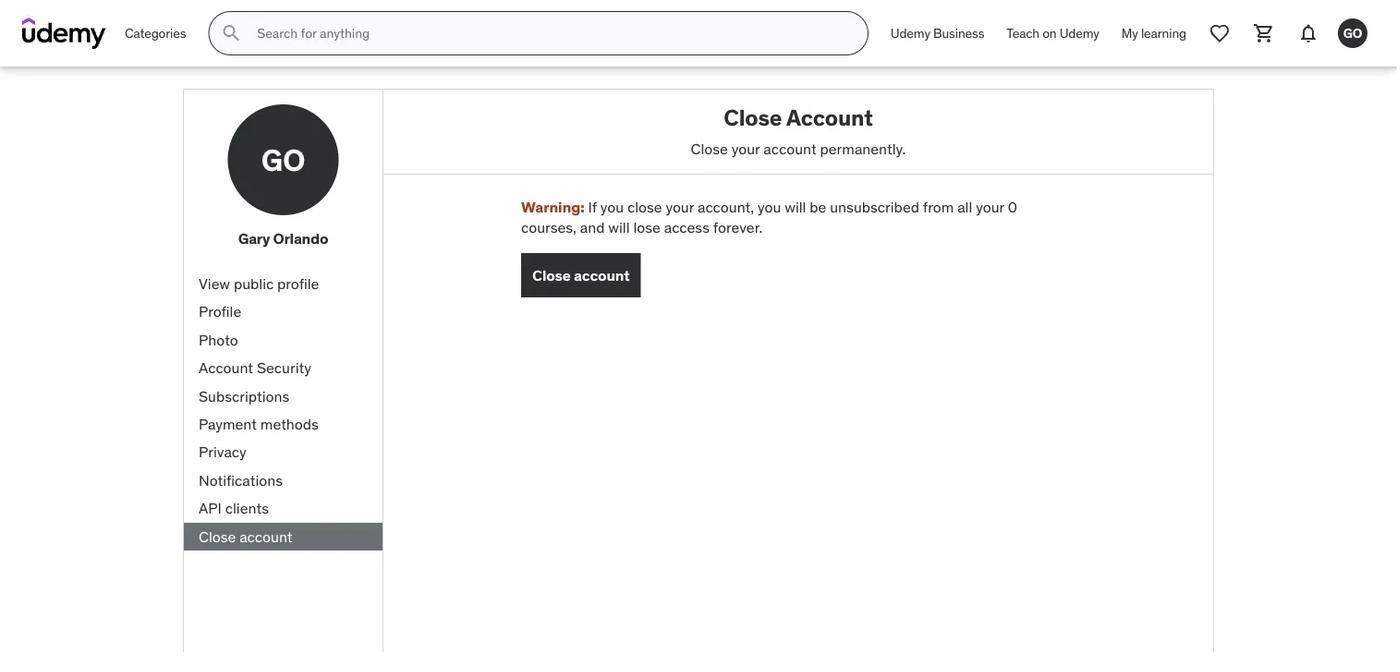 Task type: describe. For each thing, give the bounding box(es) containing it.
notifications
[[199, 471, 283, 490]]

1 you from the left
[[600, 197, 624, 216]]

2 you from the left
[[758, 197, 781, 216]]

gary orlando
[[238, 229, 328, 248]]

teach
[[1007, 25, 1040, 41]]

privacy link
[[184, 439, 383, 467]]

payment
[[199, 415, 257, 434]]

teach on udemy link
[[996, 11, 1111, 55]]

notifications link
[[184, 467, 383, 495]]

business
[[933, 25, 984, 41]]

on
[[1043, 25, 1057, 41]]

udemy image
[[22, 18, 106, 49]]

udemy business
[[891, 25, 984, 41]]

forever.
[[713, 218, 763, 237]]

submit search image
[[220, 22, 242, 44]]

warning:
[[521, 197, 585, 216]]

view public profile profile photo account security subscriptions payment methods privacy notifications api clients close account
[[199, 274, 319, 546]]

if
[[588, 197, 597, 216]]

close account
[[532, 266, 630, 285]]

your for account
[[732, 139, 760, 158]]

gary
[[238, 229, 270, 248]]

Search for anything text field
[[254, 18, 845, 49]]

view public profile link
[[184, 270, 383, 298]]

shopping cart with 0 items image
[[1253, 22, 1275, 44]]

close account link
[[184, 523, 383, 551]]

go link
[[1331, 11, 1375, 55]]

account inside close account close your account permanently.
[[764, 139, 817, 158]]

security
[[257, 358, 311, 377]]

1 horizontal spatial go
[[1343, 25, 1362, 41]]

1 vertical spatial will
[[608, 218, 630, 237]]

account,
[[698, 197, 754, 216]]

teach on udemy
[[1007, 25, 1100, 41]]

public
[[234, 274, 274, 293]]

profile link
[[184, 298, 383, 326]]

your for you
[[666, 197, 694, 216]]

close
[[627, 197, 662, 216]]

api
[[199, 499, 222, 518]]

and
[[580, 218, 605, 237]]

access
[[664, 218, 710, 237]]

close account close your account permanently.
[[691, 104, 906, 158]]

profile
[[199, 302, 241, 321]]

if you close your account, you will be unsubscribed from all your 0 courses, and will lose access forever.
[[521, 197, 1017, 237]]

payment methods link
[[184, 410, 383, 439]]



Task type: vqa. For each thing, say whether or not it's contained in the screenshot.
right Web
no



Task type: locate. For each thing, give the bounding box(es) containing it.
your up access in the top of the page
[[666, 197, 694, 216]]

udemy
[[891, 25, 931, 41], [1060, 25, 1100, 41]]

0 vertical spatial go
[[1343, 25, 1362, 41]]

photo
[[199, 330, 238, 349]]

2 vertical spatial account
[[240, 527, 293, 546]]

your left 0
[[976, 197, 1004, 216]]

methods
[[260, 415, 319, 434]]

subscriptions link
[[184, 382, 383, 410]]

account security link
[[184, 354, 383, 382]]

subscriptions
[[199, 387, 290, 405]]

2 udemy from the left
[[1060, 25, 1100, 41]]

1 horizontal spatial account
[[786, 104, 873, 131]]

1 horizontal spatial your
[[732, 139, 760, 158]]

1 vertical spatial account
[[574, 266, 630, 285]]

your inside close account close your account permanently.
[[732, 139, 760, 158]]

my
[[1122, 25, 1138, 41]]

udemy business link
[[880, 11, 996, 55]]

clients
[[225, 499, 269, 518]]

your
[[732, 139, 760, 158], [666, 197, 694, 216], [976, 197, 1004, 216]]

1 horizontal spatial you
[[758, 197, 781, 216]]

orlando
[[273, 229, 328, 248]]

learning
[[1141, 25, 1187, 41]]

go up the gary orlando
[[261, 141, 305, 178]]

unsubscribed
[[830, 197, 919, 216]]

0 horizontal spatial account
[[240, 527, 293, 546]]

from
[[923, 197, 954, 216]]

privacy
[[199, 443, 247, 462]]

my learning
[[1122, 25, 1187, 41]]

courses,
[[521, 218, 577, 237]]

categories button
[[114, 11, 197, 55]]

close account button
[[521, 253, 641, 298]]

account
[[764, 139, 817, 158], [574, 266, 630, 285], [240, 527, 293, 546]]

1 udemy from the left
[[891, 25, 931, 41]]

0 horizontal spatial go
[[261, 141, 305, 178]]

will
[[785, 197, 806, 216], [608, 218, 630, 237]]

0 vertical spatial account
[[786, 104, 873, 131]]

notifications image
[[1297, 22, 1320, 44]]

0 horizontal spatial your
[[666, 197, 694, 216]]

0 horizontal spatial udemy
[[891, 25, 931, 41]]

close inside close account button
[[532, 266, 571, 285]]

0 vertical spatial will
[[785, 197, 806, 216]]

1 vertical spatial account
[[199, 358, 253, 377]]

will right and
[[608, 218, 630, 237]]

account up permanently.
[[786, 104, 873, 131]]

account inside close account close your account permanently.
[[786, 104, 873, 131]]

1 horizontal spatial account
[[574, 266, 630, 285]]

be
[[810, 197, 827, 216]]

account down photo
[[199, 358, 253, 377]]

udemy left business
[[891, 25, 931, 41]]

1 horizontal spatial udemy
[[1060, 25, 1100, 41]]

udemy right on
[[1060, 25, 1100, 41]]

1 vertical spatial go
[[261, 141, 305, 178]]

permanently.
[[820, 139, 906, 158]]

account down api clients link
[[240, 527, 293, 546]]

close
[[724, 104, 782, 131], [691, 139, 728, 158], [532, 266, 571, 285], [199, 527, 236, 546]]

2 horizontal spatial your
[[976, 197, 1004, 216]]

lose
[[633, 218, 661, 237]]

0 horizontal spatial account
[[199, 358, 253, 377]]

go
[[1343, 25, 1362, 41], [261, 141, 305, 178]]

you up forever.
[[758, 197, 781, 216]]

go right notifications image
[[1343, 25, 1362, 41]]

wishlist image
[[1209, 22, 1231, 44]]

close inside view public profile profile photo account security subscriptions payment methods privacy notifications api clients close account
[[199, 527, 236, 546]]

0
[[1008, 197, 1017, 216]]

profile
[[277, 274, 319, 293]]

api clients link
[[184, 495, 383, 523]]

account inside view public profile profile photo account security subscriptions payment methods privacy notifications api clients close account
[[199, 358, 253, 377]]

my learning link
[[1111, 11, 1198, 55]]

1 horizontal spatial will
[[785, 197, 806, 216]]

your up the account,
[[732, 139, 760, 158]]

you right if
[[600, 197, 624, 216]]

all
[[958, 197, 972, 216]]

2 horizontal spatial account
[[764, 139, 817, 158]]

account inside button
[[574, 266, 630, 285]]

account up be
[[764, 139, 817, 158]]

0 horizontal spatial will
[[608, 218, 630, 237]]

you
[[600, 197, 624, 216], [758, 197, 781, 216]]

0 horizontal spatial you
[[600, 197, 624, 216]]

account inside view public profile profile photo account security subscriptions payment methods privacy notifications api clients close account
[[240, 527, 293, 546]]

0 vertical spatial account
[[764, 139, 817, 158]]

will left be
[[785, 197, 806, 216]]

account down and
[[574, 266, 630, 285]]

categories
[[125, 25, 186, 41]]

account
[[786, 104, 873, 131], [199, 358, 253, 377]]

view
[[199, 274, 230, 293]]

photo link
[[184, 326, 383, 354]]



